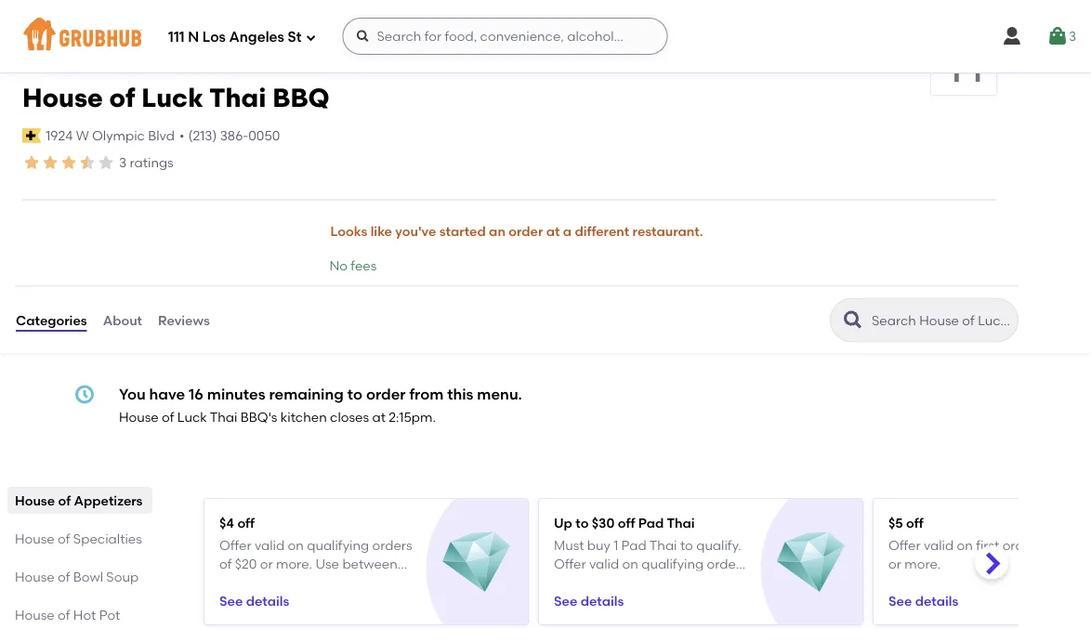 Task type: locate. For each thing, give the bounding box(es) containing it.
see inside up to $30 off pad thai must buy 1 pad thai to qualify. offer valid on qualifying orders of $17 or more. up to $30 off. see details
[[554, 593, 578, 608]]

on inside up to $30 off pad thai must buy 1 pad thai to qualify. offer valid on qualifying orders of $17 or more. up to $30 off. see details
[[622, 556, 639, 572]]

3
[[1069, 28, 1077, 44], [119, 155, 127, 171]]

looks
[[330, 224, 367, 240]]

see details button down $5
[[889, 584, 959, 617]]

promo image
[[443, 528, 511, 596], [777, 528, 845, 596]]

1 horizontal spatial valid
[[589, 556, 619, 572]]

use
[[316, 556, 339, 572]]

at inside button
[[546, 224, 560, 240]]

2 horizontal spatial more.
[[905, 556, 941, 572]]

soup
[[106, 568, 139, 584], [15, 626, 47, 629]]

house left hot on the bottom of the page
[[15, 607, 55, 622]]

bbq's
[[241, 410, 277, 425]]

luck down 16 on the bottom of the page
[[177, 410, 207, 425]]

more. up the "see details"
[[905, 556, 941, 572]]

0 horizontal spatial promo image
[[443, 528, 511, 596]]

off right $4
[[237, 514, 255, 530]]

orders down qualify.
[[707, 556, 747, 572]]

you
[[119, 385, 146, 403]]

0 horizontal spatial see details button
[[219, 584, 289, 617]]

offer inside $4 off offer valid on qualifying orders of $20 or more. use between 11am–2pm. see details
[[219, 537, 252, 553]]

valid inside $5 off offer valid on first orders of $15 or more.
[[924, 537, 954, 553]]

qualifying up the use
[[307, 537, 369, 553]]

0 vertical spatial soup
[[106, 568, 139, 584]]

to inside you have 16 minutes remaining to order from this menu. house of luck thai bbq's kitchen closes at 2:15pm.
[[347, 385, 363, 403]]

of left bowl
[[58, 568, 70, 584]]

house of hot pot soup
[[15, 607, 120, 629]]

pad
[[638, 514, 664, 530], [622, 537, 647, 553]]

of left hot on the bottom of the page
[[58, 607, 70, 622]]

1 horizontal spatial orders
[[707, 556, 747, 572]]

hot
[[73, 607, 96, 622]]

of inside house of hot pot soup
[[58, 607, 70, 622]]

offer down $5
[[889, 537, 921, 553]]

2 horizontal spatial orders
[[1003, 537, 1043, 553]]

0 horizontal spatial off
[[237, 514, 255, 530]]

0 vertical spatial 3
[[1069, 28, 1077, 44]]

of left $17
[[554, 575, 567, 590]]

house for house of appetizers
[[15, 492, 55, 508]]

on inside $4 off offer valid on qualifying orders of $20 or more. use between 11am–2pm. see details
[[288, 537, 304, 553]]

1 horizontal spatial up
[[646, 575, 665, 590]]

svg image
[[1047, 25, 1069, 47], [356, 29, 370, 44], [73, 384, 96, 406]]

off for $4 off
[[237, 514, 255, 530]]

of inside house of specialties tab
[[58, 530, 70, 546]]

0 horizontal spatial on
[[288, 537, 304, 553]]

or inside $4 off offer valid on qualifying orders of $20 or more. use between 11am–2pm. see details
[[260, 556, 273, 572]]

$4 off offer valid on qualifying orders of $20 or more. use between 11am–2pm. see details
[[219, 514, 412, 608]]

to left qualify.
[[680, 537, 693, 553]]

house of hot pot soup tab
[[15, 605, 145, 629]]

0 horizontal spatial valid
[[255, 537, 285, 553]]

on
[[288, 537, 304, 553], [957, 537, 973, 553], [622, 556, 639, 572]]

valid for $4 off
[[255, 537, 285, 553]]

about
[[103, 312, 142, 328]]

off inside up to $30 off pad thai must buy 1 pad thai to qualify. offer valid on qualifying orders of $17 or more. up to $30 off. see details
[[618, 514, 635, 530]]

house down you
[[119, 410, 159, 425]]

valid up $20 on the left bottom of page
[[255, 537, 285, 553]]

more. left the use
[[276, 556, 312, 572]]

1 horizontal spatial soup
[[106, 568, 139, 584]]

of left $20 on the left bottom of page
[[219, 556, 232, 572]]

2 horizontal spatial or
[[889, 556, 902, 572]]

orders inside $4 off offer valid on qualifying orders of $20 or more. use between 11am–2pm. see details
[[372, 537, 412, 553]]

orders right first at the bottom right of page
[[1003, 537, 1043, 553]]

1 see from the left
[[219, 593, 243, 608]]

1 see details button from the left
[[219, 584, 289, 617]]

orders for qualifying
[[372, 537, 412, 553]]

up left off. at the right of the page
[[646, 575, 665, 590]]

2 horizontal spatial offer
[[889, 537, 921, 553]]

0 vertical spatial $30
[[592, 514, 615, 530]]

of left $15
[[1046, 537, 1058, 553]]

1 vertical spatial 3
[[119, 155, 127, 171]]

off inside $4 off offer valid on qualifying orders of $20 or more. use between 11am–2pm. see details
[[237, 514, 255, 530]]

off right $5
[[906, 514, 924, 530]]

0 horizontal spatial or
[[260, 556, 273, 572]]

2 see details button from the left
[[554, 584, 624, 617]]

see down $5
[[889, 593, 912, 608]]

qualifying down qualify.
[[642, 556, 704, 572]]

3 inside button
[[1069, 28, 1077, 44]]

3 see from the left
[[889, 593, 912, 608]]

a
[[563, 224, 572, 240]]

or down $5
[[889, 556, 902, 572]]

to
[[347, 385, 363, 403], [576, 514, 589, 530], [680, 537, 693, 553], [668, 575, 681, 590]]

luck up •
[[141, 82, 203, 113]]

0 horizontal spatial orders
[[372, 537, 412, 553]]

2 details from the left
[[581, 593, 624, 608]]

1 vertical spatial qualifying
[[642, 556, 704, 572]]

off for $5 off
[[906, 514, 924, 530]]

orders inside $5 off offer valid on first orders of $15 or more.
[[1003, 537, 1043, 553]]

svg image right st
[[305, 32, 317, 43]]

house of luck thai bbq
[[22, 82, 330, 113]]

1 vertical spatial order
[[366, 385, 406, 403]]

see details button down buy
[[554, 584, 624, 617]]

promo image for offer valid on qualifying orders of $20 or more. use between 11am–2pm.
[[443, 528, 511, 596]]

1 horizontal spatial details
[[581, 593, 624, 608]]

valid left first at the bottom right of page
[[924, 537, 954, 553]]

see
[[219, 593, 243, 608], [554, 593, 578, 608], [889, 593, 912, 608]]

2 horizontal spatial see details button
[[889, 584, 959, 617]]

olympic
[[92, 128, 145, 143]]

2 horizontal spatial svg image
[[1047, 25, 1069, 47]]

of up house of specialties
[[58, 492, 71, 508]]

see details button
[[219, 584, 289, 617], [554, 584, 624, 617], [889, 584, 959, 617]]

star icon image
[[22, 153, 41, 172], [41, 153, 59, 172], [59, 153, 78, 172], [78, 153, 97, 172], [78, 153, 97, 172], [97, 153, 115, 172]]

on inside $5 off offer valid on first orders of $15 or more.
[[957, 537, 973, 553]]

off inside $5 off offer valid on first orders of $15 or more.
[[906, 514, 924, 530]]

more. down 1
[[607, 575, 643, 590]]

0 horizontal spatial qualifying
[[307, 537, 369, 553]]

1 horizontal spatial offer
[[554, 556, 586, 572]]

$4
[[219, 514, 234, 530]]

0 vertical spatial qualifying
[[307, 537, 369, 553]]

details down 11am–2pm.
[[246, 593, 289, 608]]

0 horizontal spatial more.
[[276, 556, 312, 572]]

1 horizontal spatial 3
[[1069, 28, 1077, 44]]

details inside button
[[915, 593, 959, 608]]

of down have
[[162, 410, 174, 425]]

of
[[109, 82, 135, 113], [162, 410, 174, 425], [58, 492, 71, 508], [58, 530, 70, 546], [1046, 537, 1058, 553], [219, 556, 232, 572], [58, 568, 70, 584], [554, 575, 567, 590], [58, 607, 70, 622]]

1 horizontal spatial see details button
[[554, 584, 624, 617]]

$30 left off. at the right of the page
[[684, 575, 706, 590]]

valid down buy
[[589, 556, 619, 572]]

0 horizontal spatial soup
[[15, 626, 47, 629]]

fees
[[351, 257, 377, 273]]

more. inside $5 off offer valid on first orders of $15 or more.
[[905, 556, 941, 572]]

of inside up to $30 off pad thai must buy 1 pad thai to qualify. offer valid on qualifying orders of $17 or more. up to $30 off. see details
[[554, 575, 567, 590]]

1 vertical spatial at
[[372, 410, 386, 425]]

house of bowl soup tab
[[15, 567, 145, 586]]

0 vertical spatial at
[[546, 224, 560, 240]]

st
[[288, 29, 302, 46]]

svg image left 3 button
[[1001, 25, 1023, 47]]

remaining
[[269, 385, 344, 403]]

offer
[[219, 537, 252, 553], [889, 537, 921, 553], [554, 556, 586, 572]]

order up 2:15pm.
[[366, 385, 406, 403]]

0 horizontal spatial 3
[[119, 155, 127, 171]]

offer for $5
[[889, 537, 921, 553]]

0 vertical spatial order
[[509, 224, 543, 240]]

of inside $4 off offer valid on qualifying orders of $20 or more. use between 11am–2pm. see details
[[219, 556, 232, 572]]

16
[[189, 385, 204, 403]]

svg image inside 3 button
[[1047, 25, 1069, 47]]

orders up between
[[372, 537, 412, 553]]

1 horizontal spatial qualifying
[[642, 556, 704, 572]]

from
[[409, 385, 444, 403]]

house up house of specialties
[[15, 492, 55, 508]]

first
[[976, 537, 1000, 553]]

between
[[342, 556, 398, 572]]

or
[[260, 556, 273, 572], [889, 556, 902, 572], [591, 575, 604, 590]]

offer down must
[[554, 556, 586, 572]]

of up the house of bowl soup
[[58, 530, 70, 546]]

see down $17
[[554, 593, 578, 608]]

1924 w olympic blvd button
[[45, 125, 176, 146]]

you've
[[395, 224, 436, 240]]

soup inside tab
[[106, 568, 139, 584]]

1 promo image from the left
[[443, 528, 511, 596]]

$30 up buy
[[592, 514, 615, 530]]

order inside you have 16 minutes remaining to order from this menu. house of luck thai bbq's kitchen closes at 2:15pm.
[[366, 385, 406, 403]]

qualifying inside $4 off offer valid on qualifying orders of $20 or more. use between 11am–2pm. see details
[[307, 537, 369, 553]]

see details
[[889, 593, 959, 608]]

0 horizontal spatial details
[[246, 593, 289, 608]]

at right closes
[[372, 410, 386, 425]]

house for house of bowl soup
[[15, 568, 55, 584]]

of inside $5 off offer valid on first orders of $15 or more.
[[1046, 537, 1058, 553]]

0 horizontal spatial at
[[372, 410, 386, 425]]

1 horizontal spatial off
[[618, 514, 635, 530]]

to up closes
[[347, 385, 363, 403]]

$30
[[592, 514, 615, 530], [684, 575, 706, 590]]

details down $5 off offer valid on first orders of $15 or more.
[[915, 593, 959, 608]]

orders for first
[[1003, 537, 1043, 553]]

2 horizontal spatial off
[[906, 514, 924, 530]]

1 vertical spatial luck
[[177, 410, 207, 425]]

ratings
[[130, 155, 174, 171]]

started
[[440, 224, 486, 240]]

no
[[330, 257, 348, 273]]

house up 1924 on the top left
[[22, 82, 103, 113]]

0 horizontal spatial see
[[219, 593, 243, 608]]

or inside $5 off offer valid on first orders of $15 or more.
[[889, 556, 902, 572]]

to up must
[[576, 514, 589, 530]]

up
[[554, 514, 573, 530], [646, 575, 665, 590]]

3 details from the left
[[915, 593, 959, 608]]

or right $20 on the left bottom of page
[[260, 556, 273, 572]]

details down $17
[[581, 593, 624, 608]]

house for house of hot pot soup
[[15, 607, 55, 622]]

offer inside $5 off offer valid on first orders of $15 or more.
[[889, 537, 921, 553]]

house
[[22, 82, 103, 113], [119, 410, 159, 425], [15, 492, 55, 508], [15, 530, 55, 546], [15, 568, 55, 584], [15, 607, 55, 622]]

order inside button
[[509, 224, 543, 240]]

1 horizontal spatial promo image
[[777, 528, 845, 596]]

details inside up to $30 off pad thai must buy 1 pad thai to qualify. offer valid on qualifying orders of $17 or more. up to $30 off. see details
[[581, 593, 624, 608]]

2 horizontal spatial on
[[957, 537, 973, 553]]

at
[[546, 224, 560, 240], [372, 410, 386, 425]]

1 horizontal spatial at
[[546, 224, 560, 240]]

qualifying
[[307, 537, 369, 553], [642, 556, 704, 572]]

soup down the house of bowl soup
[[15, 626, 47, 629]]

0 horizontal spatial order
[[366, 385, 406, 403]]

thai
[[209, 82, 266, 113], [210, 410, 238, 425], [667, 514, 695, 530], [650, 537, 677, 553]]

soup inside house of hot pot soup
[[15, 626, 47, 629]]

offer inside up to $30 off pad thai must buy 1 pad thai to qualify. offer valid on qualifying orders of $17 or more. up to $30 off. see details
[[554, 556, 586, 572]]

0 horizontal spatial offer
[[219, 537, 252, 553]]

off
[[237, 514, 255, 530], [618, 514, 635, 530], [906, 514, 924, 530]]

valid inside $4 off offer valid on qualifying orders of $20 or more. use between 11am–2pm. see details
[[255, 537, 285, 553]]

reviews
[[158, 312, 210, 328]]

2 horizontal spatial see
[[889, 593, 912, 608]]

subscription pass image
[[22, 128, 41, 143]]

2 horizontal spatial valid
[[924, 537, 954, 553]]

order right an
[[509, 224, 543, 240]]

more. inside $4 off offer valid on qualifying orders of $20 or more. use between 11am–2pm. see details
[[276, 556, 312, 572]]

$20
[[235, 556, 257, 572]]

to left off. at the right of the page
[[668, 575, 681, 590]]

2 off from the left
[[618, 514, 635, 530]]

or right $17
[[591, 575, 604, 590]]

los
[[202, 29, 226, 46]]

Search for food, convenience, alcohol... search field
[[343, 18, 668, 55]]

house inside house of hot pot soup
[[15, 607, 55, 622]]

$5
[[889, 514, 903, 530]]

up up must
[[554, 514, 573, 530]]

on for first
[[957, 537, 973, 553]]

house for house of luck thai bbq
[[22, 82, 103, 113]]

1 vertical spatial soup
[[15, 626, 47, 629]]

11am–2pm.
[[219, 575, 289, 590]]

1 horizontal spatial on
[[622, 556, 639, 572]]

2 see from the left
[[554, 593, 578, 608]]

reviews button
[[157, 287, 211, 354]]

specialties
[[73, 530, 142, 546]]

house up the house of bowl soup
[[15, 530, 55, 546]]

svg image
[[1001, 25, 1023, 47], [305, 32, 317, 43]]

see details button down $20 on the left bottom of page
[[219, 584, 289, 617]]

soup right bowl
[[106, 568, 139, 584]]

0 vertical spatial up
[[554, 514, 573, 530]]

offer up $20 on the left bottom of page
[[219, 537, 252, 553]]

1 off from the left
[[237, 514, 255, 530]]

luck
[[141, 82, 203, 113], [177, 410, 207, 425]]

1 details from the left
[[246, 593, 289, 608]]

of inside house of bowl soup tab
[[58, 568, 70, 584]]

at left a
[[546, 224, 560, 240]]

1 horizontal spatial see
[[554, 593, 578, 608]]

0 horizontal spatial $30
[[592, 514, 615, 530]]

2 horizontal spatial details
[[915, 593, 959, 608]]

have
[[149, 385, 185, 403]]

orders
[[372, 537, 412, 553], [1003, 537, 1043, 553], [707, 556, 747, 572]]

house up house of hot pot soup
[[15, 568, 55, 584]]

off up 1
[[618, 514, 635, 530]]

0 vertical spatial luck
[[141, 82, 203, 113]]

1 horizontal spatial or
[[591, 575, 604, 590]]

1 horizontal spatial more.
[[607, 575, 643, 590]]

more.
[[276, 556, 312, 572], [905, 556, 941, 572], [607, 575, 643, 590]]

1 horizontal spatial order
[[509, 224, 543, 240]]

w
[[76, 128, 89, 143]]

Search House of Luck Thai BBQ search field
[[870, 312, 1012, 330]]

1 horizontal spatial svg image
[[1001, 25, 1023, 47]]

see down 11am–2pm.
[[219, 593, 243, 608]]

valid
[[255, 537, 285, 553], [924, 537, 954, 553], [589, 556, 619, 572]]

1 vertical spatial $30
[[684, 575, 706, 590]]

3 off from the left
[[906, 514, 924, 530]]

(213)
[[188, 128, 217, 143]]

kitchen
[[281, 410, 327, 425]]

2 promo image from the left
[[777, 528, 845, 596]]

off.
[[709, 575, 729, 590]]



Task type: describe. For each thing, give the bounding box(es) containing it.
main navigation navigation
[[0, 0, 1091, 73]]

must
[[554, 537, 584, 553]]

house inside you have 16 minutes remaining to order from this menu. house of luck thai bbq's kitchen closes at 2:15pm.
[[119, 410, 159, 425]]

$15
[[1062, 537, 1081, 553]]

no fees
[[330, 257, 377, 273]]

on for qualifying
[[288, 537, 304, 553]]

about button
[[102, 287, 143, 354]]

you have 16 minutes remaining to order from this menu. house of luck thai bbq's kitchen closes at 2:15pm.
[[119, 385, 522, 425]]

qualifying inside up to $30 off pad thai must buy 1 pad thai to qualify. offer valid on qualifying orders of $17 or more. up to $30 off. see details
[[642, 556, 704, 572]]

0 horizontal spatial svg image
[[305, 32, 317, 43]]

house of luck thai bbq logo image
[[931, 30, 997, 95]]

orders inside up to $30 off pad thai must buy 1 pad thai to qualify. offer valid on qualifying orders of $17 or more. up to $30 off. see details
[[707, 556, 747, 572]]

of inside you have 16 minutes remaining to order from this menu. house of luck thai bbq's kitchen closes at 2:15pm.
[[162, 410, 174, 425]]

details inside $4 off offer valid on qualifying orders of $20 or more. use between 11am–2pm. see details
[[246, 593, 289, 608]]

blvd
[[148, 128, 175, 143]]

1924 w olympic blvd
[[46, 128, 175, 143]]

3 button
[[1047, 20, 1077, 53]]

angeles
[[229, 29, 284, 46]]

111
[[168, 29, 185, 46]]

(213) 386-0050 button
[[188, 126, 280, 145]]

house for house of specialties
[[15, 530, 55, 546]]

1
[[614, 537, 618, 553]]

see details button for valid
[[554, 584, 624, 617]]

more. inside up to $30 off pad thai must buy 1 pad thai to qualify. offer valid on qualifying orders of $17 or more. up to $30 off. see details
[[607, 575, 643, 590]]

• (213) 386-0050
[[179, 128, 280, 143]]

1 horizontal spatial svg image
[[356, 29, 370, 44]]

buy
[[587, 537, 611, 553]]

like
[[371, 224, 392, 240]]

see inside $4 off offer valid on qualifying orders of $20 or more. use between 11am–2pm. see details
[[219, 593, 243, 608]]

luck inside you have 16 minutes remaining to order from this menu. house of luck thai bbq's kitchen closes at 2:15pm.
[[177, 410, 207, 425]]

looks like you've started an order at a different restaurant. button
[[330, 211, 704, 252]]

valid for $5 off
[[924, 537, 954, 553]]

minutes
[[207, 385, 265, 403]]

1 vertical spatial up
[[646, 575, 665, 590]]

3 for 3 ratings
[[119, 155, 127, 171]]

of up olympic
[[109, 82, 135, 113]]

looks like you've started an order at a different restaurant.
[[330, 224, 703, 240]]

bowl
[[73, 568, 103, 584]]

0 horizontal spatial svg image
[[73, 384, 96, 406]]

0 vertical spatial pad
[[638, 514, 664, 530]]

0050
[[248, 128, 280, 143]]

promo image for must buy 1 pad thai to qualify. offer valid on qualifying orders of $17 or more. up to $30 off.
[[777, 528, 845, 596]]

1 horizontal spatial $30
[[684, 575, 706, 590]]

house of specialties tab
[[15, 528, 145, 548]]

an
[[489, 224, 506, 240]]

up to $30 off pad thai must buy 1 pad thai to qualify. offer valid on qualifying orders of $17 or more. up to $30 off. see details
[[554, 514, 747, 608]]

thai inside you have 16 minutes remaining to order from this menu. house of luck thai bbq's kitchen closes at 2:15pm.
[[210, 410, 238, 425]]

•
[[179, 128, 185, 143]]

qualify.
[[696, 537, 742, 553]]

appetizers
[[74, 492, 143, 508]]

different
[[575, 224, 630, 240]]

pot
[[99, 607, 120, 622]]

valid inside up to $30 off pad thai must buy 1 pad thai to qualify. offer valid on qualifying orders of $17 or more. up to $30 off. see details
[[589, 556, 619, 572]]

closes
[[330, 410, 369, 425]]

1 vertical spatial pad
[[622, 537, 647, 553]]

offer for $4
[[219, 537, 252, 553]]

restaurant.
[[633, 224, 703, 240]]

see details button for see
[[219, 584, 289, 617]]

0 horizontal spatial up
[[554, 514, 573, 530]]

search icon image
[[842, 309, 865, 331]]

3 for 3
[[1069, 28, 1077, 44]]

or for $5 off
[[889, 556, 902, 572]]

at inside you have 16 minutes remaining to order from this menu. house of luck thai bbq's kitchen closes at 2:15pm.
[[372, 410, 386, 425]]

or for $4 off
[[260, 556, 273, 572]]

n
[[188, 29, 199, 46]]

more. for first
[[905, 556, 941, 572]]

1924
[[46, 128, 73, 143]]

menu.
[[477, 385, 522, 403]]

house of appetizers tab
[[15, 490, 145, 510]]

or inside up to $30 off pad thai must buy 1 pad thai to qualify. offer valid on qualifying orders of $17 or more. up to $30 off. see details
[[591, 575, 604, 590]]

categories
[[16, 312, 87, 328]]

111 n los angeles st
[[168, 29, 302, 46]]

3 see details button from the left
[[889, 584, 959, 617]]

bbq
[[273, 82, 330, 113]]

of inside house of appetizers tab
[[58, 492, 71, 508]]

house of specialties
[[15, 530, 142, 546]]

this
[[447, 385, 474, 403]]

386-
[[220, 128, 248, 143]]

2:15pm.
[[389, 410, 436, 425]]

categories button
[[15, 287, 88, 354]]

3 ratings
[[119, 155, 174, 171]]

$17
[[570, 575, 588, 590]]

$5 off offer valid on first orders of $15 or more.
[[889, 514, 1081, 572]]

house of appetizers
[[15, 492, 143, 508]]

house of bowl soup
[[15, 568, 139, 584]]

more. for qualifying
[[276, 556, 312, 572]]



Task type: vqa. For each thing, say whether or not it's contained in the screenshot.
mixture
no



